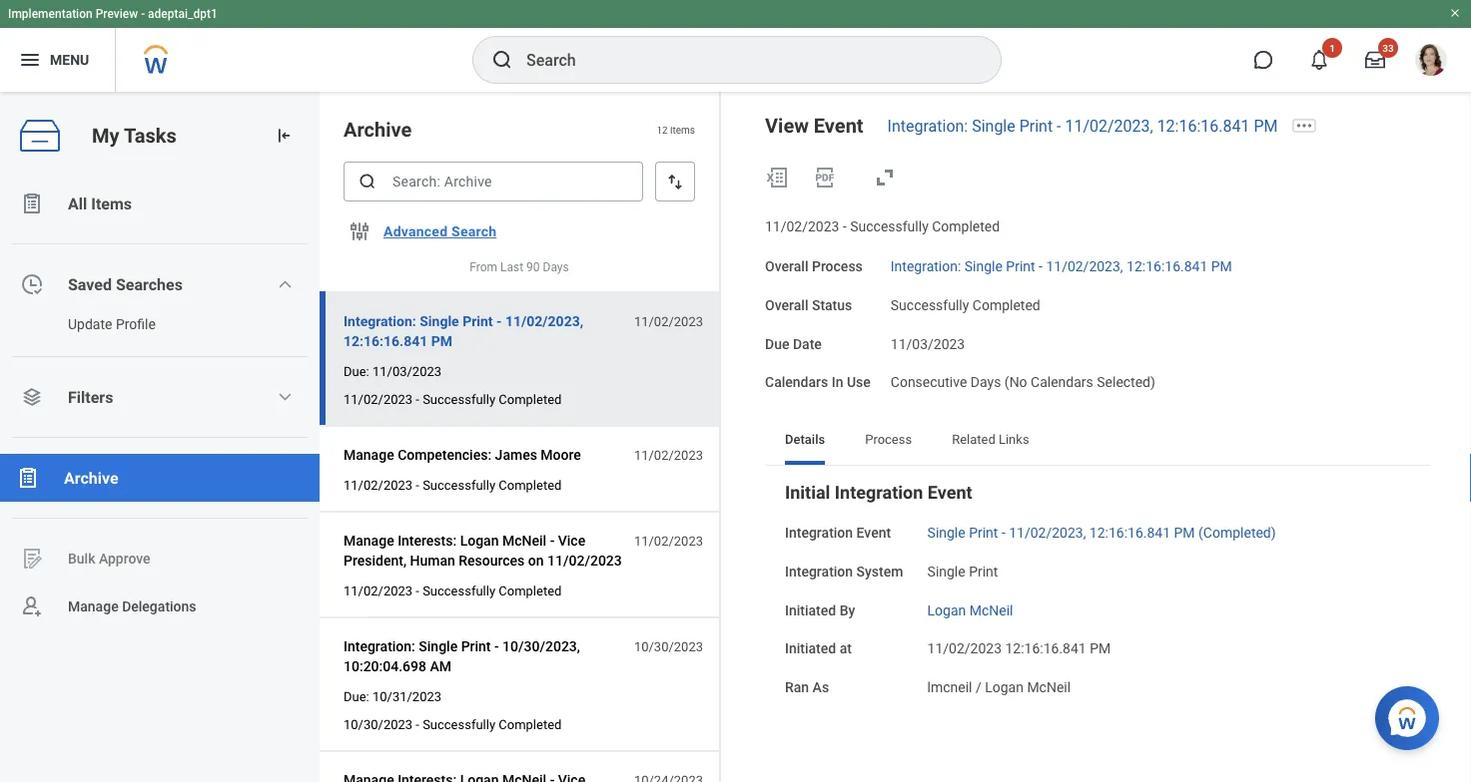 Task type: describe. For each thing, give the bounding box(es) containing it.
manage interests: logan mcneil - vice president, human resources on 11/02/2023
[[344, 533, 622, 569]]

manage delegations
[[68, 599, 196, 615]]

links
[[999, 432, 1029, 447]]

(no
[[1004, 375, 1027, 391]]

initiated by
[[785, 602, 855, 619]]

completed inside the overall status element
[[972, 297, 1040, 314]]

all items button
[[0, 180, 320, 228]]

items
[[91, 194, 132, 213]]

filters button
[[0, 373, 320, 421]]

am
[[430, 659, 451, 675]]

due date
[[765, 336, 822, 352]]

logan for interests:
[[460, 533, 499, 549]]

adeptai_dpt1
[[148, 7, 218, 21]]

export to excel image
[[765, 166, 789, 190]]

view
[[765, 114, 809, 137]]

10:20:04.698
[[344, 659, 426, 675]]

calendars in use
[[765, 375, 871, 391]]

my tasks
[[92, 124, 176, 147]]

system
[[856, 564, 903, 580]]

my tasks element
[[0, 92, 320, 783]]

11/02/2023 - successfully completed down competencies: at the bottom left of page
[[344, 478, 562, 493]]

tab list containing details
[[765, 417, 1431, 465]]

transformation import image
[[274, 126, 294, 146]]

fullscreen image
[[873, 166, 897, 190]]

clock check image
[[20, 273, 44, 297]]

completed down "on" at the left of the page
[[499, 584, 562, 599]]

tasks
[[124, 124, 176, 147]]

integration: inside button
[[344, 313, 416, 330]]

10/30/2023 for 10/30/2023
[[634, 640, 703, 655]]

12 items
[[656, 124, 695, 136]]

12:16:16.841 inside initiated at element
[[1005, 641, 1086, 658]]

(completed)
[[1198, 525, 1276, 542]]

11/02/2023 - successfully completed up competencies: at the bottom left of page
[[344, 392, 562, 407]]

successfully up manage competencies: james moore
[[423, 392, 495, 407]]

clipboard image
[[20, 192, 44, 216]]

resources
[[459, 553, 525, 569]]

archive inside archive button
[[64, 469, 118, 488]]

interests:
[[398, 533, 457, 549]]

as
[[812, 680, 829, 696]]

overall status element
[[891, 285, 1040, 315]]

manage for manage interests: logan mcneil - vice president, human resources on 11/02/2023
[[344, 533, 394, 549]]

10/31/2023
[[372, 690, 441, 705]]

sort image
[[665, 172, 685, 192]]

single inside integration: single print - 10/30/2023, 10:20:04.698 am
[[419, 639, 458, 655]]

update profile
[[68, 316, 156, 333]]

rename image
[[20, 547, 44, 571]]

delegations
[[122, 599, 196, 615]]

my
[[92, 124, 119, 147]]

1 vertical spatial mcneil
[[969, 602, 1013, 619]]

single print
[[927, 564, 998, 580]]

competencies:
[[398, 447, 491, 463]]

initial
[[785, 483, 830, 504]]

due: 10/31/2023
[[344, 690, 441, 705]]

mcneil for /
[[1027, 680, 1071, 696]]

advanced search
[[383, 223, 497, 240]]

view event
[[765, 114, 863, 137]]

menu button
[[0, 28, 115, 92]]

integration system
[[785, 564, 903, 580]]

saved searches button
[[0, 261, 320, 309]]

1
[[1329, 42, 1335, 54]]

- inside manage interests: logan mcneil - vice president, human resources on 11/02/2023
[[550, 533, 554, 549]]

date
[[793, 336, 822, 352]]

successfully down 10/31/2023
[[423, 718, 495, 733]]

menu banner
[[0, 0, 1471, 92]]

manage for manage delegations
[[68, 599, 118, 615]]

overall process
[[765, 258, 863, 275]]

all
[[68, 194, 87, 213]]

advanced
[[383, 223, 448, 240]]

pm inside initiated at element
[[1090, 641, 1111, 658]]

from last 90 days
[[470, 261, 569, 275]]

initiated at
[[785, 641, 852, 658]]

searches
[[116, 275, 183, 294]]

manage for manage competencies: james moore
[[344, 447, 394, 463]]

successfully down manage competencies: james moore
[[423, 478, 495, 493]]

ran as
[[785, 680, 829, 696]]

notifications large image
[[1309, 50, 1329, 70]]

overall for overall process
[[765, 258, 808, 275]]

event for integration event
[[856, 525, 891, 542]]

update profile button
[[0, 309, 300, 341]]

integration: single print - 10/30/2023, 10:20:04.698 am button
[[344, 635, 623, 679]]

manage competencies: james moore
[[344, 447, 581, 463]]

Search: Archive text field
[[344, 162, 643, 202]]

profile
[[116, 316, 156, 333]]

integration: single print - 10/30/2023, 10:20:04.698 am
[[344, 639, 580, 675]]

details
[[785, 432, 825, 447]]

completed up the overall status element
[[932, 219, 1000, 235]]

implementation preview -   adeptai_dpt1
[[8, 7, 218, 21]]

11/02/2023 - successfully completed down the fullscreen image
[[765, 219, 1000, 235]]

- inside integration: single print - 10/30/2023, 10:20:04.698 am
[[494, 639, 499, 655]]

single print - 11/02/2023, 12:16:16.841 pm (completed)
[[927, 525, 1276, 542]]

consecutive
[[891, 375, 967, 391]]

consecutive days (no calendars selected)
[[891, 375, 1155, 391]]

initiated for initiated by
[[785, 602, 836, 619]]

ran
[[785, 680, 809, 696]]

initiated for initiated at
[[785, 641, 836, 658]]

use
[[847, 375, 871, 391]]

lmcneil
[[927, 680, 972, 696]]

items
[[670, 124, 695, 136]]

1 calendars from the left
[[765, 375, 828, 391]]

event for view event
[[814, 114, 863, 137]]

filters
[[68, 388, 113, 407]]

print inside integration: single print - 10/30/2023, 10:20:04.698 am
[[461, 639, 491, 655]]

0 vertical spatial process
[[812, 258, 863, 275]]

saved
[[68, 275, 112, 294]]

successfully inside the overall status element
[[891, 297, 969, 314]]

successfully completed
[[891, 297, 1040, 314]]

completed down james
[[499, 478, 562, 493]]

saved searches
[[68, 275, 183, 294]]

due: for integration: single print - 10/30/2023, 10:20:04.698 am
[[344, 690, 369, 705]]

president,
[[344, 553, 406, 569]]

approve
[[99, 551, 150, 567]]

completed up james
[[499, 392, 562, 407]]

vice
[[558, 533, 585, 549]]

search image
[[358, 172, 377, 192]]

successfully down the fullscreen image
[[850, 219, 929, 235]]

integration: single print - 11/02/2023, 12:16:16.841 pm link for process
[[891, 254, 1232, 275]]

10/30/2023 - successfully completed
[[344, 718, 562, 733]]



Task type: locate. For each thing, give the bounding box(es) containing it.
1 vertical spatial overall
[[765, 297, 808, 314]]

overall up overall status
[[765, 258, 808, 275]]

archive right clipboard image
[[64, 469, 118, 488]]

mcneil for interests:
[[502, 533, 546, 549]]

perspective image
[[20, 385, 44, 409]]

0 horizontal spatial days
[[543, 261, 569, 275]]

0 horizontal spatial mcneil
[[502, 533, 546, 549]]

2 horizontal spatial logan
[[985, 680, 1024, 696]]

1 horizontal spatial process
[[865, 432, 912, 447]]

justify image
[[18, 48, 42, 72]]

1 vertical spatial due:
[[344, 690, 369, 705]]

overall up due date
[[765, 297, 808, 314]]

1 vertical spatial manage
[[344, 533, 394, 549]]

days
[[543, 261, 569, 275], [971, 375, 1001, 391]]

0 vertical spatial chevron down image
[[277, 277, 293, 293]]

logan mcneil link
[[927, 598, 1013, 619]]

integration: single print - 11/02/2023, 12:16:16.841 pm link for event
[[887, 116, 1278, 135]]

overall status
[[765, 297, 852, 314]]

selected)
[[1097, 375, 1155, 391]]

0 vertical spatial integration: single print - 11/02/2023, 12:16:16.841 pm
[[887, 116, 1278, 135]]

single print - 11/02/2023, 12:16:16.841 pm (completed) link
[[927, 521, 1276, 542]]

event up system
[[856, 525, 891, 542]]

configure image
[[348, 220, 372, 244]]

profile logan mcneil image
[[1415, 44, 1447, 80]]

integration: single print - 11/02/2023, 12:16:16.841 pm for view event
[[887, 116, 1278, 135]]

0 vertical spatial logan
[[460, 533, 499, 549]]

bulk
[[68, 551, 95, 567]]

- inside menu banner
[[141, 7, 145, 21]]

calendars
[[765, 375, 828, 391], [1031, 375, 1093, 391]]

0 vertical spatial manage
[[344, 447, 394, 463]]

manage delegations link
[[0, 583, 320, 631]]

last
[[500, 261, 523, 275]]

process inside tab list
[[865, 432, 912, 447]]

11/03/2023 inside the item list element
[[372, 364, 441, 379]]

/
[[976, 680, 981, 696]]

close environment banner image
[[1449, 7, 1461, 19]]

in
[[832, 375, 843, 391]]

initiated
[[785, 602, 836, 619], [785, 641, 836, 658]]

0 vertical spatial 11/03/2023
[[891, 336, 965, 352]]

inbox large image
[[1365, 50, 1385, 70]]

event down related
[[928, 483, 972, 504]]

due:
[[344, 364, 369, 379], [344, 690, 369, 705]]

0 vertical spatial due:
[[344, 364, 369, 379]]

0 vertical spatial 10/30/2023
[[634, 640, 703, 655]]

archive up search image
[[344, 118, 412, 141]]

0 horizontal spatial 11/03/2023
[[372, 364, 441, 379]]

1 vertical spatial 11/03/2023
[[372, 364, 441, 379]]

due date element
[[891, 324, 965, 354]]

0 horizontal spatial 10/30/2023
[[344, 718, 413, 733]]

manage inside manage interests: logan mcneil - vice president, human resources on 11/02/2023
[[344, 533, 394, 549]]

mcneil down 11/02/2023 12:16:16.841 pm
[[1027, 680, 1071, 696]]

view printable version (pdf) image
[[813, 166, 837, 190]]

integration: single print - 11/02/2023, 12:16:16.841 pm inside integration: single print - 11/02/2023, 12:16:16.841 pm button
[[344, 313, 583, 350]]

integration: up the overall status element
[[891, 258, 961, 275]]

integration up initiated by
[[785, 564, 853, 580]]

chevron down image for filters
[[277, 389, 293, 405]]

1 chevron down image from the top
[[277, 277, 293, 293]]

list containing all items
[[0, 180, 320, 631]]

2 vertical spatial event
[[856, 525, 891, 542]]

0 vertical spatial integration: single print - 11/02/2023, 12:16:16.841 pm link
[[887, 116, 1278, 135]]

11/02/2023 - successfully completed
[[765, 219, 1000, 235], [344, 392, 562, 407], [344, 478, 562, 493], [344, 584, 562, 599]]

chevron down image
[[277, 277, 293, 293], [277, 389, 293, 405]]

0 vertical spatial mcneil
[[502, 533, 546, 549]]

initial integration event
[[785, 483, 972, 504]]

pm
[[1254, 116, 1278, 135], [1211, 258, 1232, 275], [431, 333, 452, 350], [1174, 525, 1195, 542], [1090, 641, 1111, 658]]

james
[[495, 447, 537, 463]]

integration up integration event
[[835, 483, 923, 504]]

1 vertical spatial integration: single print - 11/02/2023, 12:16:16.841 pm
[[891, 258, 1232, 275]]

11/02/2023, inside integration: single print - 11/02/2023, 12:16:16.841 pm button
[[505, 313, 583, 330]]

tab list
[[765, 417, 1431, 465]]

all items
[[68, 194, 132, 213]]

menu
[[50, 52, 89, 68]]

1 overall from the top
[[765, 258, 808, 275]]

10/30/2023,
[[502, 639, 580, 655]]

calendars down due date
[[765, 375, 828, 391]]

pm inside button
[[431, 333, 452, 350]]

1 horizontal spatial 10/30/2023
[[634, 640, 703, 655]]

logan for /
[[985, 680, 1024, 696]]

1 initiated from the top
[[785, 602, 836, 619]]

0 vertical spatial overall
[[765, 258, 808, 275]]

event
[[814, 114, 863, 137], [928, 483, 972, 504], [856, 525, 891, 542]]

-
[[141, 7, 145, 21], [1057, 116, 1061, 135], [843, 219, 847, 235], [1039, 258, 1043, 275], [496, 313, 502, 330], [416, 392, 419, 407], [416, 478, 419, 493], [1002, 525, 1005, 542], [550, 533, 554, 549], [416, 584, 419, 599], [494, 639, 499, 655], [416, 718, 419, 733]]

manage competencies: james moore button
[[344, 443, 589, 467]]

days inside calendars in use element
[[971, 375, 1001, 391]]

archive
[[344, 118, 412, 141], [64, 469, 118, 488]]

0 vertical spatial event
[[814, 114, 863, 137]]

days left (no
[[971, 375, 1001, 391]]

bulk approve
[[68, 551, 150, 567]]

successfully down human
[[423, 584, 495, 599]]

Search Workday  search field
[[526, 38, 960, 82]]

manage down bulk
[[68, 599, 118, 615]]

11/02/2023, inside single print - 11/02/2023, 12:16:16.841 pm (completed) link
[[1009, 525, 1086, 542]]

search
[[451, 223, 497, 240]]

integration: single print - 11/02/2023, 12:16:16.841 pm
[[887, 116, 1278, 135], [891, 258, 1232, 275], [344, 313, 583, 350]]

1 horizontal spatial mcneil
[[969, 602, 1013, 619]]

12:16:16.841
[[1157, 116, 1250, 135], [1127, 258, 1208, 275], [344, 333, 428, 350], [1089, 525, 1170, 542], [1005, 641, 1086, 658]]

1 horizontal spatial 11/03/2023
[[891, 336, 965, 352]]

search image
[[490, 48, 514, 72]]

1 vertical spatial days
[[971, 375, 1001, 391]]

1 horizontal spatial archive
[[344, 118, 412, 141]]

process up initial integration event
[[865, 432, 912, 447]]

2 vertical spatial logan
[[985, 680, 1024, 696]]

2 vertical spatial integration: single print - 11/02/2023, 12:16:16.841 pm
[[344, 313, 583, 350]]

list
[[0, 180, 320, 631]]

moore
[[541, 447, 581, 463]]

integration: up due: 11/03/2023
[[344, 313, 416, 330]]

integration: inside integration: single print - 10/30/2023, 10:20:04.698 am
[[344, 639, 415, 655]]

manage up president,
[[344, 533, 394, 549]]

integration: single print - 11/02/2023, 12:16:16.841 pm for overall process
[[891, 258, 1232, 275]]

single inside button
[[420, 313, 459, 330]]

event right view
[[814, 114, 863, 137]]

status
[[812, 297, 852, 314]]

1 vertical spatial logan
[[927, 602, 966, 619]]

2 horizontal spatial mcneil
[[1027, 680, 1071, 696]]

2 vertical spatial integration
[[785, 564, 853, 580]]

implementation
[[8, 7, 93, 21]]

manage interests: logan mcneil - vice president, human resources on 11/02/2023 button
[[344, 529, 623, 573]]

1 horizontal spatial days
[[971, 375, 1001, 391]]

logan down single print
[[927, 602, 966, 619]]

due
[[765, 336, 789, 352]]

mcneil inside manage interests: logan mcneil - vice president, human resources on 11/02/2023
[[502, 533, 546, 549]]

overall for overall status
[[765, 297, 808, 314]]

logan mcneil
[[927, 602, 1013, 619]]

integration: up the fullscreen image
[[887, 116, 968, 135]]

lmcneil / logan mcneil
[[927, 680, 1071, 696]]

calendars in use element
[[891, 363, 1155, 392]]

manage inside "list"
[[68, 599, 118, 615]]

1 horizontal spatial logan
[[927, 602, 966, 619]]

2 due: from the top
[[344, 690, 369, 705]]

manage left competencies: at the bottom left of page
[[344, 447, 394, 463]]

11/02/2023 inside manage interests: logan mcneil - vice president, human resources on 11/02/2023
[[547, 553, 622, 569]]

0 vertical spatial initiated
[[785, 602, 836, 619]]

process up status
[[812, 258, 863, 275]]

archive button
[[0, 454, 320, 502]]

1 vertical spatial initiated
[[785, 641, 836, 658]]

integration: single print - 11/02/2023, 12:16:16.841 pm button
[[344, 310, 623, 354]]

12
[[656, 124, 668, 136]]

integration: single print - 11/02/2023, 12:16:16.841 pm link
[[887, 116, 1278, 135], [891, 254, 1232, 275]]

0 horizontal spatial process
[[812, 258, 863, 275]]

11/03/2023
[[891, 336, 965, 352], [372, 364, 441, 379]]

12:16:16.841 inside button
[[344, 333, 428, 350]]

clipboard image
[[16, 466, 40, 490]]

0 vertical spatial integration
[[835, 483, 923, 504]]

11/02/2023 - successfully completed down human
[[344, 584, 562, 599]]

days right 90
[[543, 261, 569, 275]]

2 vertical spatial mcneil
[[1027, 680, 1071, 696]]

mcneil up "on" at the left of the page
[[502, 533, 546, 549]]

print inside 'integration: single print - 11/02/2023, 12:16:16.841 pm'
[[463, 313, 493, 330]]

bulk approve link
[[0, 535, 320, 583]]

archive inside the item list element
[[344, 118, 412, 141]]

integration down initial
[[785, 525, 853, 542]]

2 chevron down image from the top
[[277, 389, 293, 405]]

33
[[1382, 42, 1394, 54]]

single print element
[[927, 560, 998, 580]]

0 vertical spatial archive
[[344, 118, 412, 141]]

1 vertical spatial integration: single print - 11/02/2023, 12:16:16.841 pm link
[[891, 254, 1232, 275]]

integration
[[835, 483, 923, 504], [785, 525, 853, 542], [785, 564, 853, 580]]

mcneil up initiated at element
[[969, 602, 1013, 619]]

11/02/2023
[[765, 219, 839, 235], [634, 314, 703, 329], [344, 392, 413, 407], [634, 448, 703, 463], [344, 478, 413, 493], [634, 534, 703, 549], [547, 553, 622, 569], [344, 584, 413, 599], [927, 641, 1002, 658]]

logan up the resources
[[460, 533, 499, 549]]

1 button
[[1297, 38, 1342, 82]]

from
[[470, 261, 497, 275]]

human
[[410, 553, 455, 569]]

successfully up due date element
[[891, 297, 969, 314]]

initiated at element
[[927, 629, 1111, 659]]

calendars right (no
[[1031, 375, 1093, 391]]

lmcneil / logan mcneil element
[[927, 676, 1071, 696]]

11/03/2023 up consecutive
[[891, 336, 965, 352]]

0 horizontal spatial calendars
[[765, 375, 828, 391]]

logan inside manage interests: logan mcneil - vice president, human resources on 11/02/2023
[[460, 533, 499, 549]]

user plus image
[[20, 595, 44, 619]]

item list element
[[320, 92, 721, 783]]

1 due: from the top
[[344, 364, 369, 379]]

due: for integration: single print - 11/02/2023, 12:16:16.841 pm
[[344, 364, 369, 379]]

completed down 10/30/2023,
[[499, 718, 562, 733]]

2 initiated from the top
[[785, 641, 836, 658]]

on
[[528, 553, 544, 569]]

2 overall from the top
[[765, 297, 808, 314]]

integration for integration system
[[785, 564, 853, 580]]

2 calendars from the left
[[1031, 375, 1093, 391]]

related links
[[952, 432, 1029, 447]]

33 button
[[1353, 38, 1398, 82]]

update
[[68, 316, 112, 333]]

1 vertical spatial chevron down image
[[277, 389, 293, 405]]

successfully
[[850, 219, 929, 235], [891, 297, 969, 314], [423, 392, 495, 407], [423, 478, 495, 493], [423, 584, 495, 599], [423, 718, 495, 733]]

1 vertical spatial event
[[928, 483, 972, 504]]

11/02/2023 inside initiated at element
[[927, 641, 1002, 658]]

1 vertical spatial archive
[[64, 469, 118, 488]]

chevron down image for saved searches
[[277, 277, 293, 293]]

integration: up 10:20:04.698 in the bottom left of the page
[[344, 639, 415, 655]]

initiated left by
[[785, 602, 836, 619]]

logan right the /
[[985, 680, 1024, 696]]

10/30/2023 for 10/30/2023 - successfully completed
[[344, 718, 413, 733]]

related
[[952, 432, 995, 447]]

1 vertical spatial process
[[865, 432, 912, 447]]

initiated left at
[[785, 641, 836, 658]]

1 horizontal spatial calendars
[[1031, 375, 1093, 391]]

at
[[840, 641, 852, 658]]

90
[[526, 261, 540, 275]]

0 horizontal spatial archive
[[64, 469, 118, 488]]

11/03/2023 down integration: single print - 11/02/2023, 12:16:16.841 pm button
[[372, 364, 441, 379]]

integration:
[[887, 116, 968, 135], [891, 258, 961, 275], [344, 313, 416, 330], [344, 639, 415, 655]]

integration for integration event
[[785, 525, 853, 542]]

0 vertical spatial days
[[543, 261, 569, 275]]

11/02/2023 12:16:16.841 pm
[[927, 641, 1111, 658]]

due: 11/03/2023
[[344, 364, 441, 379]]

completed up calendars in use element
[[972, 297, 1040, 314]]

advanced search button
[[375, 212, 505, 252]]

0 horizontal spatial logan
[[460, 533, 499, 549]]

days inside the item list element
[[543, 261, 569, 275]]

print
[[1019, 116, 1053, 135], [1006, 258, 1035, 275], [463, 313, 493, 330], [969, 525, 998, 542], [969, 564, 998, 580], [461, 639, 491, 655]]

overall
[[765, 258, 808, 275], [765, 297, 808, 314]]

1 vertical spatial 10/30/2023
[[344, 718, 413, 733]]

preview
[[96, 7, 138, 21]]

1 vertical spatial integration
[[785, 525, 853, 542]]

2 vertical spatial manage
[[68, 599, 118, 615]]



Task type: vqa. For each thing, say whether or not it's contained in the screenshot.
topmost Event
yes



